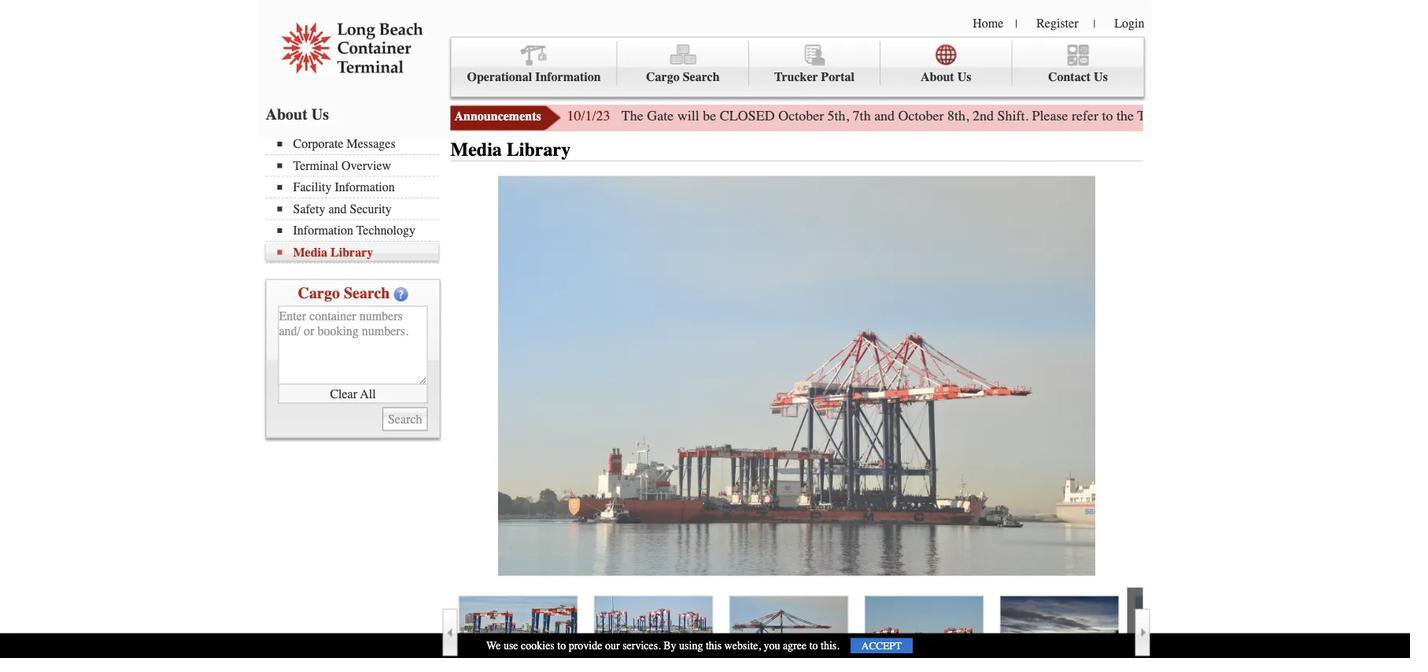 Task type: vqa. For each thing, say whether or not it's contained in the screenshot.
10/15
no



Task type: locate. For each thing, give the bounding box(es) containing it.
2nd
[[973, 108, 994, 124]]

and right safety
[[329, 202, 347, 216]]

library down 'information technology' link at left top
[[331, 245, 373, 259]]

0 horizontal spatial search
[[344, 284, 390, 302]]

0 horizontal spatial about us
[[266, 105, 329, 123]]

1 horizontal spatial menu bar
[[451, 37, 1145, 97]]

0 vertical spatial and
[[875, 108, 895, 124]]

search down media library link
[[344, 284, 390, 302]]

5th,
[[828, 108, 850, 124]]

search
[[683, 70, 720, 84], [344, 284, 390, 302]]

1 horizontal spatial search
[[683, 70, 720, 84]]

media library
[[451, 139, 571, 161]]

information down overview
[[335, 180, 395, 194]]

login link
[[1115, 16, 1145, 30]]

october
[[779, 108, 824, 124], [899, 108, 944, 124]]

cargo
[[646, 70, 680, 84], [298, 284, 340, 302]]

login
[[1115, 16, 1145, 30]]

1 horizontal spatial about
[[921, 70, 955, 84]]

this
[[706, 639, 722, 652]]

2 vertical spatial information
[[293, 223, 353, 238]]

cargo search link
[[618, 41, 749, 86]]

0 vertical spatial information
[[535, 70, 601, 84]]

to left the
[[1103, 108, 1114, 124]]

2 horizontal spatial us
[[1094, 70, 1108, 84]]

about us
[[921, 70, 972, 84], [266, 105, 329, 123]]

to left provide
[[558, 639, 566, 652]]

1 vertical spatial cargo search
[[298, 284, 390, 302]]

be
[[703, 108, 716, 124]]

1 horizontal spatial gate
[[1175, 108, 1201, 124]]

1 vertical spatial media
[[293, 245, 328, 259]]

1 horizontal spatial october
[[899, 108, 944, 124]]

2 october from the left
[[899, 108, 944, 124]]

to
[[1103, 108, 1114, 124], [558, 639, 566, 652], [810, 639, 818, 652]]

0 vertical spatial cargo
[[646, 70, 680, 84]]

about us up 8th,
[[921, 70, 972, 84]]

0 horizontal spatial october
[[779, 108, 824, 124]]

1 vertical spatial about
[[266, 105, 308, 123]]

0 vertical spatial library
[[507, 139, 571, 161]]

terminal
[[293, 158, 339, 173]]

0 vertical spatial cargo search
[[646, 70, 720, 84]]

clear all button
[[278, 385, 428, 403]]

Enter container numbers and/ or booking numbers.  text field
[[278, 306, 428, 385]]

and right 7th
[[875, 108, 895, 124]]

deta
[[1390, 108, 1411, 124]]

us for contact us link at the right of page
[[1094, 70, 1108, 84]]

1 horizontal spatial |
[[1094, 17, 1096, 30]]

use
[[504, 639, 518, 652]]

1 vertical spatial library
[[331, 245, 373, 259]]

this.
[[821, 639, 840, 652]]

trucker portal
[[775, 70, 855, 84]]

8th,
[[948, 108, 970, 124]]

1 horizontal spatial cargo search
[[646, 70, 720, 84]]

library
[[507, 139, 571, 161], [331, 245, 373, 259]]

gate right the
[[647, 108, 674, 124]]

october left 8th,
[[899, 108, 944, 124]]

0 vertical spatial menu bar
[[451, 37, 1145, 97]]

us
[[958, 70, 972, 84], [1094, 70, 1108, 84], [312, 105, 329, 123]]

0 horizontal spatial |
[[1016, 17, 1018, 30]]

0 horizontal spatial menu bar
[[266, 135, 447, 263]]

| right home
[[1016, 17, 1018, 30]]

we
[[487, 639, 501, 652]]

gate
[[647, 108, 674, 124], [1175, 108, 1201, 124]]

about
[[921, 70, 955, 84], [266, 105, 308, 123]]

security
[[350, 202, 392, 216]]

search up be
[[683, 70, 720, 84]]

us up 'corporate'
[[312, 105, 329, 123]]

0 vertical spatial about
[[921, 70, 955, 84]]

operational
[[467, 70, 532, 84]]

web
[[1243, 108, 1267, 124]]

1 horizontal spatial library
[[507, 139, 571, 161]]

10/1/23 the gate will be closed october 5th, 7th and october 8th, 2nd shift. please refer to the truck gate hours web page for further gate deta
[[567, 108, 1411, 124]]

for
[[1300, 108, 1317, 124]]

register
[[1037, 16, 1079, 30]]

1 vertical spatial information
[[335, 180, 395, 194]]

2 gate from the left
[[1175, 108, 1201, 124]]

None submit
[[383, 407, 428, 431]]

about up 'corporate'
[[266, 105, 308, 123]]

cargo search
[[646, 70, 720, 84], [298, 284, 390, 302]]

portal
[[821, 70, 855, 84]]

clear
[[330, 386, 357, 401]]

all
[[360, 386, 376, 401]]

1 horizontal spatial us
[[958, 70, 972, 84]]

you
[[764, 639, 780, 652]]

trucker
[[775, 70, 818, 84]]

to left this.
[[810, 639, 818, 652]]

us up 8th,
[[958, 70, 972, 84]]

we use cookies to provide our services. by using this website, you agree to this.
[[487, 639, 840, 652]]

0 horizontal spatial library
[[331, 245, 373, 259]]

1 vertical spatial and
[[329, 202, 347, 216]]

1 october from the left
[[779, 108, 824, 124]]

1 vertical spatial cargo
[[298, 284, 340, 302]]

information
[[535, 70, 601, 84], [335, 180, 395, 194], [293, 223, 353, 238]]

and
[[875, 108, 895, 124], [329, 202, 347, 216]]

cargo down media library link
[[298, 284, 340, 302]]

register link
[[1037, 16, 1079, 30]]

media down safety
[[293, 245, 328, 259]]

1 horizontal spatial about us
[[921, 70, 972, 84]]

gate right truck
[[1175, 108, 1201, 124]]

media
[[451, 139, 502, 161], [293, 245, 328, 259]]

technology
[[356, 223, 416, 238]]

1 vertical spatial search
[[344, 284, 390, 302]]

| left the login
[[1094, 17, 1096, 30]]

0 horizontal spatial media
[[293, 245, 328, 259]]

cookies
[[521, 639, 555, 652]]

contact us
[[1048, 70, 1108, 84]]

cargo search up will at the top left of the page
[[646, 70, 720, 84]]

0 horizontal spatial and
[[329, 202, 347, 216]]

cargo up will at the top left of the page
[[646, 70, 680, 84]]

about us up 'corporate'
[[266, 105, 329, 123]]

0 horizontal spatial cargo
[[298, 284, 340, 302]]

safety
[[293, 202, 325, 216]]

and inside corporate messages terminal overview facility information safety and security information technology media library
[[329, 202, 347, 216]]

media inside corporate messages terminal overview facility information safety and security information technology media library
[[293, 245, 328, 259]]

facility
[[293, 180, 332, 194]]

10/1/23
[[567, 108, 610, 124]]

1 vertical spatial menu bar
[[266, 135, 447, 263]]

menu bar
[[451, 37, 1145, 97], [266, 135, 447, 263]]

|
[[1016, 17, 1018, 30], [1094, 17, 1096, 30]]

information up 10/1/23
[[535, 70, 601, 84]]

0 vertical spatial search
[[683, 70, 720, 84]]

cargo search down media library link
[[298, 284, 390, 302]]

agree
[[783, 639, 807, 652]]

1 horizontal spatial and
[[875, 108, 895, 124]]

information down safety
[[293, 223, 353, 238]]

clear all
[[330, 386, 376, 401]]

about up 8th,
[[921, 70, 955, 84]]

october left '5th,'
[[779, 108, 824, 124]]

0 vertical spatial media
[[451, 139, 502, 161]]

corporate messages terminal overview facility information safety and security information technology media library
[[293, 137, 416, 259]]

home
[[973, 16, 1004, 30]]

announcements
[[455, 109, 541, 124]]

library down announcements
[[507, 139, 571, 161]]

accept button
[[851, 638, 913, 653]]

contact us link
[[1013, 41, 1144, 86]]

refer
[[1072, 108, 1099, 124]]

0 horizontal spatial gate
[[647, 108, 674, 124]]

us right contact
[[1094, 70, 1108, 84]]

media down announcements
[[451, 139, 502, 161]]



Task type: describe. For each thing, give the bounding box(es) containing it.
media library link
[[277, 245, 439, 259]]

page
[[1270, 108, 1297, 124]]

0 horizontal spatial cargo search
[[298, 284, 390, 302]]

7th
[[853, 108, 871, 124]]

1 | from the left
[[1016, 17, 1018, 30]]

services.
[[623, 639, 661, 652]]

1 vertical spatial about us
[[266, 105, 329, 123]]

our
[[605, 639, 620, 652]]

contact
[[1048, 70, 1091, 84]]

safety and security link
[[277, 202, 439, 216]]

by
[[664, 639, 677, 652]]

0 horizontal spatial us
[[312, 105, 329, 123]]

1 gate from the left
[[647, 108, 674, 124]]

library inside corporate messages terminal overview facility information safety and security information technology media library
[[331, 245, 373, 259]]

trucker portal link
[[749, 41, 881, 86]]

2 horizontal spatial to
[[1103, 108, 1114, 124]]

us for about us link
[[958, 70, 972, 84]]

website,
[[725, 639, 761, 652]]

shift.
[[998, 108, 1029, 124]]

terminal overview link
[[277, 158, 439, 173]]

facility information link
[[277, 180, 439, 194]]

hours
[[1205, 108, 1240, 124]]

6/19
[[1182, 623, 1207, 639]]

accept
[[862, 640, 902, 652]]

closed
[[720, 108, 775, 124]]

truck
[[1138, 108, 1171, 124]]

provide
[[569, 639, 603, 652]]

using
[[679, 639, 703, 652]]

0 vertical spatial about us
[[921, 70, 972, 84]]

menu bar containing corporate messages
[[266, 135, 447, 263]]

the
[[622, 108, 644, 124]]

0 horizontal spatial about
[[266, 105, 308, 123]]

corporate
[[293, 137, 344, 151]]

1 horizontal spatial to
[[810, 639, 818, 652]]

will
[[678, 108, 700, 124]]

1 horizontal spatial media
[[451, 139, 502, 161]]

information technology link
[[277, 223, 439, 238]]

about us link
[[881, 41, 1013, 86]]

search inside cargo search link
[[683, 70, 720, 84]]

please
[[1033, 108, 1069, 124]]

messages
[[347, 137, 396, 151]]

0 horizontal spatial to
[[558, 639, 566, 652]]

2 | from the left
[[1094, 17, 1096, 30]]

1 horizontal spatial cargo
[[646, 70, 680, 84]]

operational information
[[467, 70, 601, 84]]

gate
[[1363, 108, 1386, 124]]

home link
[[973, 16, 1004, 30]]

operational information link
[[451, 41, 618, 86]]

corporate messages link
[[277, 137, 439, 151]]

menu bar containing operational information
[[451, 37, 1145, 97]]

overview
[[342, 158, 391, 173]]

cargo search inside menu bar
[[646, 70, 720, 84]]

the
[[1117, 108, 1134, 124]]

further
[[1321, 108, 1359, 124]]



